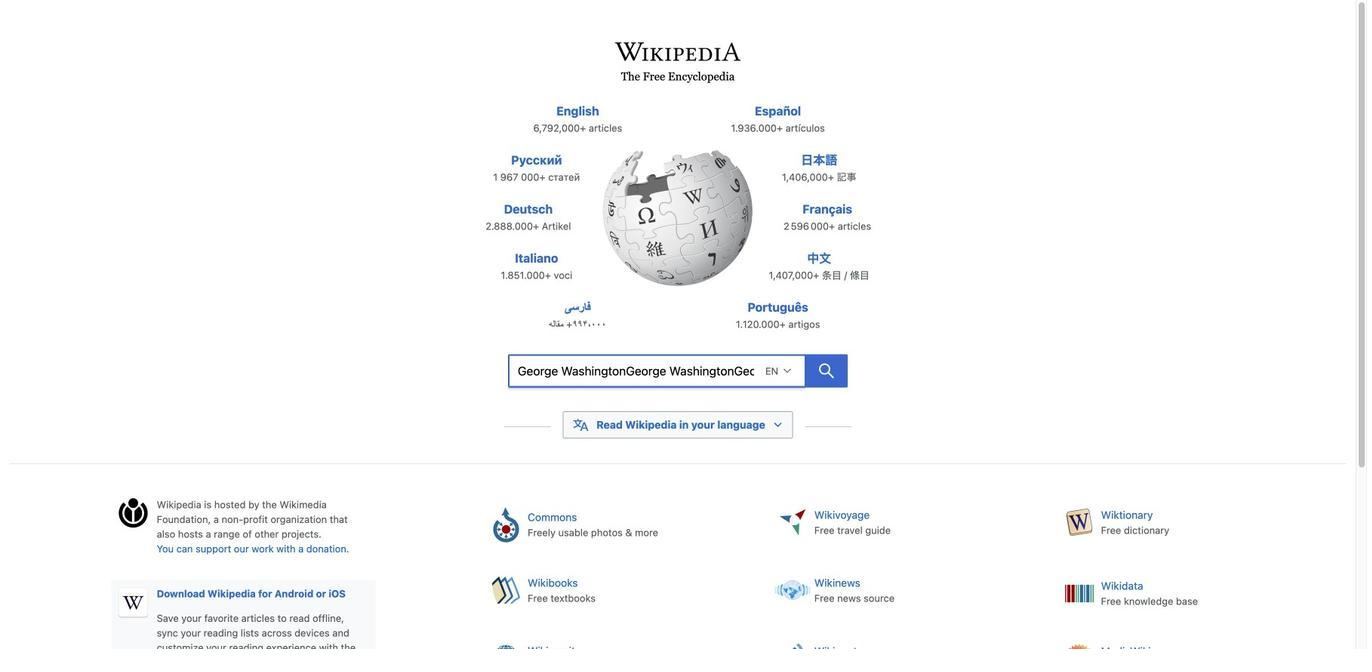 Task type: locate. For each thing, give the bounding box(es) containing it.
None search field
[[508, 355, 806, 388]]

other projects element
[[478, 497, 1347, 649]]

None search field
[[474, 350, 882, 397]]



Task type: describe. For each thing, give the bounding box(es) containing it.
top languages element
[[470, 102, 887, 347]]



